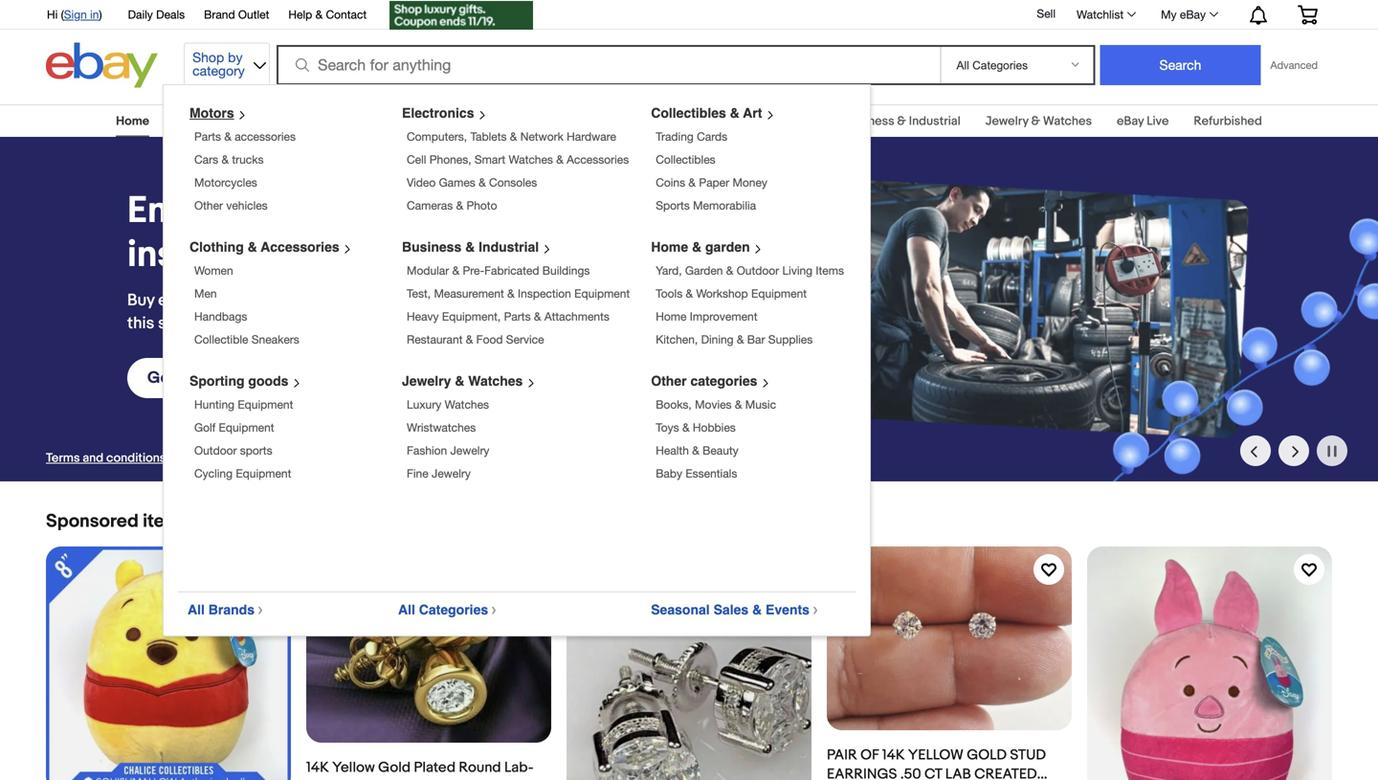 Task type: vqa. For each thing, say whether or not it's contained in the screenshot.


Task type: locate. For each thing, give the bounding box(es) containing it.
1 horizontal spatial parts
[[504, 310, 531, 323]]

collectibles link down trading cards link
[[656, 153, 716, 166]]

0 horizontal spatial accessories
[[261, 239, 339, 255]]

0 vertical spatial parts
[[194, 130, 221, 143]]

daily
[[128, 8, 153, 21]]

the
[[179, 368, 204, 388]]

1 vertical spatial and
[[83, 451, 103, 466]]

0 horizontal spatial collectibles link
[[403, 114, 472, 129]]

1 horizontal spatial all
[[398, 602, 415, 617]]

outdoor
[[737, 264, 779, 277], [194, 444, 237, 457]]

pre-
[[463, 264, 485, 277]]

0 vertical spatial jewelry & watches
[[986, 114, 1092, 129]]

business & industrial for left the business & industrial link
[[402, 239, 539, 255]]

accessories inside the computers, tablets & network hardware cell phones, smart watches & accessories video games & consoles cameras & photo
[[567, 153, 629, 166]]

fine
[[407, 467, 429, 480]]

1 vertical spatial other
[[651, 373, 687, 389]]

get the coupon image
[[390, 1, 533, 30]]

& inside trading cards collectibles coins & paper money sports memorabilia
[[689, 176, 696, 189]]

cards
[[697, 130, 728, 143]]

1 horizontal spatial accessories
[[567, 153, 629, 166]]

yellow
[[908, 747, 964, 764]]

refurbished link
[[1194, 114, 1263, 129]]

1 vertical spatial home
[[651, 239, 688, 255]]

equipment
[[575, 287, 630, 300], [751, 287, 807, 300], [238, 398, 293, 411], [219, 421, 274, 434], [236, 467, 291, 480]]

deals
[[156, 8, 185, 21]]

sporting inside shop by category banner
[[190, 373, 245, 389]]

business right 'goods' in the top right of the page
[[845, 114, 895, 129]]

other down motorcycles
[[194, 199, 223, 212]]

1 horizontal spatial industrial
[[909, 114, 961, 129]]

0 vertical spatial sporting
[[730, 114, 778, 129]]

toys up the health
[[656, 421, 679, 434]]

collectibles link up computers,
[[403, 114, 472, 129]]

home for home & garden
[[651, 239, 688, 255]]

0 horizontal spatial fashion
[[407, 444, 447, 457]]

ebay right my
[[1180, 8, 1206, 21]]

collectibles for collectibles & art
[[651, 105, 726, 121]]

home for home
[[116, 114, 149, 129]]

ebay live
[[1117, 114, 1169, 129]]

toys
[[679, 114, 705, 129], [656, 421, 679, 434]]

movies
[[695, 398, 732, 411]]

14k
[[882, 747, 905, 764], [306, 759, 329, 776]]

0 horizontal spatial business & industrial
[[402, 239, 539, 255]]

1 vertical spatial accessories
[[261, 239, 339, 255]]

clothing & accessories link
[[190, 239, 360, 255]]

collectibles down trading cards link
[[656, 153, 716, 166]]

trucks
[[232, 153, 264, 166]]

garden
[[706, 239, 750, 255]]

0 vertical spatial accessories
[[567, 153, 629, 166]]

equipment up attachments
[[575, 287, 630, 300]]

fashion up 'fine'
[[407, 444, 447, 457]]

electronics
[[402, 105, 474, 121]]

sports
[[656, 199, 690, 212]]

hobbies
[[693, 421, 736, 434]]

1 horizontal spatial 14k
[[882, 747, 905, 764]]

pair of 14k yellow gold stud earrings .50 ct lab create
[[827, 747, 1046, 780]]

all left brands
[[188, 602, 205, 617]]

vehicles
[[226, 199, 268, 212]]

parts
[[194, 130, 221, 143], [504, 310, 531, 323]]

earrings
[[827, 766, 897, 780]]

14k inside "pair of 14k yellow gold stud earrings .50 ct lab create"
[[882, 747, 905, 764]]

health & beauty link
[[656, 444, 739, 457]]

terms and conditions apply. ends 12/10. link
[[46, 451, 266, 466]]

business up modular
[[402, 239, 462, 255]]

off
[[313, 189, 360, 234]]

help & contact link
[[289, 5, 367, 26]]

0 vertical spatial jewelry & watches link
[[986, 114, 1092, 129]]

0 vertical spatial industrial
[[909, 114, 961, 129]]

1 vertical spatial fashion
[[407, 444, 447, 457]]

1 vertical spatial toys
[[656, 421, 679, 434]]

1 horizontal spatial fashion
[[612, 114, 654, 129]]

equipment down living
[[751, 287, 807, 300]]

parts & accessories cars & trucks motorcycles other vehicles
[[194, 130, 296, 212]]

1 horizontal spatial business & industrial
[[845, 114, 961, 129]]

home left the saved link
[[116, 114, 149, 129]]

business inside shop by category banner
[[402, 239, 462, 255]]

baby essentials link
[[656, 467, 737, 480]]

smart
[[475, 153, 506, 166]]

0 vertical spatial collectibles link
[[403, 114, 472, 129]]

events
[[766, 602, 810, 617]]

)
[[99, 8, 102, 21]]

luxury watches wristwatches fashion jewelry fine jewelry
[[407, 398, 490, 480]]

business & industrial inside shop by category banner
[[402, 239, 539, 255]]

jewelry & watches for rightmost jewelry & watches link
[[986, 114, 1092, 129]]

0 horizontal spatial other
[[194, 199, 223, 212]]

test,
[[407, 287, 431, 300]]

modular & pre-fabricated buildings test, measurement & inspection equipment heavy equipment, parts & attachments restaurant & food service
[[407, 264, 630, 346]]

tires
[[218, 291, 251, 311]]

sign
[[64, 8, 87, 21]]

outdoor up the 'tools & workshop equipment' link
[[737, 264, 779, 277]]

1 vertical spatial ebay
[[1117, 114, 1144, 129]]

0 horizontal spatial sporting
[[190, 373, 245, 389]]

accessories down 50%
[[261, 239, 339, 255]]

1 vertical spatial business & industrial link
[[402, 239, 559, 255]]

Search for anything text field
[[280, 47, 937, 83]]

hunting
[[194, 398, 235, 411]]

goods
[[248, 373, 289, 389]]

tools
[[656, 287, 683, 300]]

1 horizontal spatial ebay
[[1180, 8, 1206, 21]]

0 vertical spatial ebay
[[1180, 8, 1206, 21]]

outdoor up cycling
[[194, 444, 237, 457]]

parts down test, measurement & inspection equipment link
[[504, 310, 531, 323]]

collectibles up computers,
[[403, 114, 472, 129]]

home down "tools"
[[656, 310, 687, 323]]

& inside 'account' navigation
[[316, 8, 323, 21]]

enjoy
[[127, 189, 217, 234]]

conditions
[[106, 451, 166, 466]]

jewelry & watches for bottom jewelry & watches link
[[402, 373, 523, 389]]

collectibles up trading cards link
[[651, 105, 726, 121]]

None submit
[[1100, 45, 1261, 85]]

0 horizontal spatial and
[[83, 451, 103, 466]]

industrial inside shop by category banner
[[479, 239, 539, 255]]

ct
[[925, 766, 942, 780]]

ebay left live
[[1117, 114, 1144, 129]]

all left categories on the left bottom of page
[[398, 602, 415, 617]]

industrial for left the business & industrial link
[[479, 239, 539, 255]]

watches down "network"
[[509, 153, 553, 166]]

outlet
[[238, 8, 269, 21]]

all for all categories
[[398, 602, 415, 617]]

luxury
[[407, 398, 442, 411]]

ebay
[[1180, 8, 1206, 21], [1117, 114, 1144, 129]]

living
[[783, 264, 813, 277]]

2 all from the left
[[398, 602, 415, 617]]

0 horizontal spatial parts
[[194, 130, 221, 143]]

heavy
[[407, 310, 439, 323]]

watches up the wristwatches link
[[445, 398, 489, 411]]

0 vertical spatial business
[[845, 114, 895, 129]]

home up yard,
[[651, 239, 688, 255]]

wristwatches link
[[407, 421, 476, 434]]

network
[[520, 130, 564, 143]]

shop by category banner
[[36, 0, 1333, 637]]

1 vertical spatial outdoor
[[194, 444, 237, 457]]

restaurant & food service link
[[407, 333, 544, 346]]

0 horizontal spatial jewelry & watches link
[[402, 373, 543, 389]]

1 vertical spatial jewelry & watches
[[402, 373, 523, 389]]

0 horizontal spatial business
[[402, 239, 462, 255]]

and
[[255, 291, 282, 311], [83, 451, 103, 466]]

fashion
[[612, 114, 654, 129], [407, 444, 447, 457]]

equipment down hunting equipment link
[[219, 421, 274, 434]]

home
[[116, 114, 149, 129], [651, 239, 688, 255], [656, 310, 687, 323]]

1 horizontal spatial collectibles link
[[656, 153, 716, 166]]

shop by category
[[192, 49, 245, 78]]

outdoor sports link
[[194, 444, 272, 457]]

1 vertical spatial parts
[[504, 310, 531, 323]]

0 horizontal spatial industrial
[[479, 239, 539, 255]]

and right terms
[[83, 451, 103, 466]]

toys up trading cards link
[[679, 114, 705, 129]]

0 vertical spatial business & industrial link
[[845, 114, 961, 129]]

0 vertical spatial home
[[116, 114, 149, 129]]

sneakers
[[252, 333, 299, 346]]

fashion up hardware
[[612, 114, 654, 129]]

buy
[[127, 291, 155, 311]]

outdoor inside the hunting equipment golf equipment outdoor sports cycling equipment
[[194, 444, 237, 457]]

games
[[439, 176, 476, 189]]

handbags
[[194, 310, 247, 323]]

1 horizontal spatial sporting
[[730, 114, 778, 129]]

motors link
[[190, 105, 254, 121]]

jewelry & watches link
[[986, 114, 1092, 129], [402, 373, 543, 389]]

14k up created
[[306, 759, 329, 776]]

your shopping cart image
[[1297, 5, 1319, 24]]

1 vertical spatial business & industrial
[[402, 239, 539, 255]]

business for left the business & industrial link
[[402, 239, 462, 255]]

1 horizontal spatial outdoor
[[737, 264, 779, 277]]

2 vertical spatial home
[[656, 310, 687, 323]]

shop by category button
[[184, 43, 270, 84]]

1 all from the left
[[188, 602, 205, 617]]

14k yellow gold plated round lab- created diamond solitaire scre link
[[306, 547, 551, 780]]

0 vertical spatial and
[[255, 291, 282, 311]]

jewelry & watches inside shop by category banner
[[402, 373, 523, 389]]

0 horizontal spatial 14k
[[306, 759, 329, 776]]

wristwatches
[[407, 421, 476, 434]]

fashion link
[[612, 114, 654, 129]]

0 horizontal spatial all
[[188, 602, 205, 617]]

and right tires
[[255, 291, 282, 311]]

watchlist link
[[1066, 3, 1145, 26]]

other up books, at bottom
[[651, 373, 687, 389]]

memorabilia
[[693, 199, 756, 212]]

watches left ebay live link
[[1043, 114, 1092, 129]]

0 horizontal spatial jewelry & watches
[[402, 373, 523, 389]]

paper
[[699, 176, 730, 189]]

1 horizontal spatial business
[[845, 114, 895, 129]]

1 horizontal spatial jewelry & watches
[[986, 114, 1092, 129]]

consoles
[[489, 176, 537, 189]]

1 vertical spatial industrial
[[479, 239, 539, 255]]

14k right of
[[882, 747, 905, 764]]

music
[[746, 398, 776, 411]]

fashion inside luxury watches wristwatches fashion jewelry fine jewelry
[[407, 444, 447, 457]]

watches inside luxury watches wristwatches fashion jewelry fine jewelry
[[445, 398, 489, 411]]

1 horizontal spatial jewelry & watches link
[[986, 114, 1092, 129]]

1 horizontal spatial and
[[255, 291, 282, 311]]

watches inside the computers, tablets & network hardware cell phones, smart watches & accessories video games & consoles cameras & photo
[[509, 153, 553, 166]]

outdoor inside yard, garden & outdoor living items tools & workshop equipment home improvement kitchen, dining & bar supplies
[[737, 264, 779, 277]]

0 vertical spatial outdoor
[[737, 264, 779, 277]]

business & industrial link
[[845, 114, 961, 129], [402, 239, 559, 255]]

restaurant
[[407, 333, 463, 346]]

watches
[[1043, 114, 1092, 129], [509, 153, 553, 166], [468, 373, 523, 389], [445, 398, 489, 411]]

0 vertical spatial other
[[194, 199, 223, 212]]

get the coupon link
[[127, 358, 285, 398]]

other vehicles link
[[194, 199, 268, 212]]

0 horizontal spatial outdoor
[[194, 444, 237, 457]]

1 vertical spatial business
[[402, 239, 462, 255]]

parts down saved
[[194, 130, 221, 143]]

0 vertical spatial business & industrial
[[845, 114, 961, 129]]

accessories down hardware
[[567, 153, 629, 166]]

1 vertical spatial sporting
[[190, 373, 245, 389]]



Task type: describe. For each thing, give the bounding box(es) containing it.
less
[[458, 291, 488, 311]]

sell
[[1037, 7, 1056, 20]]

collectibles & art link
[[651, 105, 782, 121]]

.50
[[901, 766, 922, 780]]

1 vertical spatial collectibles link
[[656, 153, 716, 166]]

home & garden link
[[651, 239, 770, 255]]

seasonal sales & events link
[[651, 602, 826, 617]]

cars & trucks link
[[194, 153, 264, 166]]

1 vertical spatial jewelry & watches link
[[402, 373, 543, 389]]

bar
[[747, 333, 765, 346]]

items
[[143, 510, 190, 533]]

parts & accessories link
[[194, 130, 296, 143]]

beauty
[[703, 444, 739, 457]]

cell phones, smart watches & accessories link
[[407, 153, 629, 166]]

cameras & photo link
[[407, 199, 497, 212]]

coins & paper money link
[[656, 176, 768, 189]]

parts inside modular & pre-fabricated buildings test, measurement & inspection equipment heavy equipment, parts & attachments restaurant & food service
[[504, 310, 531, 323]]

accessories
[[235, 130, 296, 143]]

workshop
[[696, 287, 748, 300]]

luxury watches link
[[407, 398, 489, 411]]

collectibles for the leftmost collectibles link
[[403, 114, 472, 129]]

women
[[194, 264, 233, 277]]

get
[[147, 368, 176, 388]]

sponsored
[[46, 510, 139, 533]]

toys & hobbies link
[[656, 421, 736, 434]]

none submit inside shop by category banner
[[1100, 45, 1261, 85]]

of
[[861, 747, 879, 764]]

computers, tablets & network hardware cell phones, smart watches & accessories video games & consoles cameras & photo
[[407, 130, 629, 212]]

equipment,
[[442, 310, 501, 323]]

all brands
[[188, 602, 255, 617]]

saved link
[[185, 114, 225, 129]]

0 horizontal spatial ebay
[[1117, 114, 1144, 129]]

buy eligible tires and have them installed for less this season.
[[127, 291, 488, 334]]

0 vertical spatial fashion
[[612, 114, 654, 129]]

sports memorabilia link
[[656, 199, 756, 212]]

apply.
[[169, 451, 202, 466]]

ebay inside my ebay link
[[1180, 8, 1206, 21]]

essentials
[[686, 467, 737, 480]]

yard,
[[656, 264, 682, 277]]

business & industrial for the right the business & industrial link
[[845, 114, 961, 129]]

equipment down goods
[[238, 398, 293, 411]]

parts inside 'parts & accessories cars & trucks motorcycles other vehicles'
[[194, 130, 221, 143]]

account navigation
[[36, 0, 1333, 32]]

plated
[[414, 759, 456, 776]]

sporting for sporting goods
[[730, 114, 778, 129]]

buildings
[[543, 264, 590, 277]]

computers, tablets & network hardware link
[[407, 130, 616, 143]]

diamond
[[364, 778, 422, 780]]

help
[[289, 8, 312, 21]]

hardware
[[567, 130, 616, 143]]

motors
[[190, 105, 234, 121]]

other categories
[[651, 373, 758, 389]]

books,
[[656, 398, 692, 411]]

solitaire
[[426, 778, 479, 780]]

1 horizontal spatial other
[[651, 373, 687, 389]]

14k yellow gold plated round lab- created diamond solitaire scre
[[306, 759, 534, 780]]

hunting equipment golf equipment outdoor sports cycling equipment
[[194, 398, 293, 480]]

sporting goods link
[[730, 114, 820, 129]]

women link
[[194, 264, 233, 277]]

men link
[[194, 287, 217, 300]]

home improvement link
[[656, 310, 758, 323]]

gold
[[967, 747, 1007, 764]]

dining
[[701, 333, 734, 346]]

brand
[[204, 8, 235, 21]]

other inside 'parts & accessories cars & trucks motorcycles other vehicles'
[[194, 199, 223, 212]]

installed
[[367, 291, 431, 311]]

cell
[[407, 153, 426, 166]]

on
[[251, 510, 272, 533]]

handbags link
[[194, 310, 247, 323]]

brand outlet
[[204, 8, 269, 21]]

watches down food
[[468, 373, 523, 389]]

equipment down 12/10.
[[236, 467, 291, 480]]

equipment inside yard, garden & outdoor living items tools & workshop equipment home improvement kitchen, dining & bar supplies
[[751, 287, 807, 300]]

collectibles inside trading cards collectibles coins & paper money sports memorabilia
[[656, 153, 716, 166]]

0 horizontal spatial business & industrial link
[[402, 239, 559, 255]]

12/10.
[[234, 451, 266, 466]]

cycling equipment link
[[194, 467, 291, 480]]

books, movies & music link
[[656, 398, 776, 411]]

brand outlet link
[[204, 5, 269, 26]]

hunting equipment link
[[194, 398, 293, 411]]

and inside buy eligible tires and have them installed for less this season.
[[255, 291, 282, 311]]

industrial for the right the business & industrial link
[[909, 114, 961, 129]]

hi
[[47, 8, 58, 21]]

baby
[[656, 467, 683, 480]]

collectible
[[194, 333, 248, 346]]

computers,
[[407, 130, 467, 143]]

phones,
[[430, 153, 472, 166]]

sporting for sporting goods
[[190, 373, 245, 389]]

business for the right the business & industrial link
[[845, 114, 895, 129]]

health
[[656, 444, 689, 457]]

0 vertical spatial toys
[[679, 114, 705, 129]]

clothing & accessories
[[190, 239, 339, 255]]

trading
[[656, 130, 694, 143]]

14k inside 14k yellow gold plated round lab- created diamond solitaire scre
[[306, 759, 329, 776]]

art
[[743, 105, 762, 121]]

1 horizontal spatial business & industrial link
[[845, 114, 961, 129]]

lab-
[[504, 759, 534, 776]]

equipment inside modular & pre-fabricated buildings test, measurement & inspection equipment heavy equipment, parts & attachments restaurant & food service
[[575, 287, 630, 300]]

all for all brands
[[188, 602, 205, 617]]

service
[[506, 333, 544, 346]]

toys link
[[679, 114, 705, 129]]

books, movies & music toys & hobbies health & beauty baby essentials
[[656, 398, 776, 480]]

my
[[1161, 8, 1177, 21]]

collectible sneakers link
[[194, 333, 299, 346]]

home inside yard, garden & outdoor living items tools & workshop equipment home improvement kitchen, dining & bar supplies
[[656, 310, 687, 323]]

toys inside books, movies & music toys & hobbies health & beauty baby essentials
[[656, 421, 679, 434]]

advanced link
[[1261, 46, 1328, 84]]

golf equipment link
[[194, 421, 274, 434]]

daily deals link
[[128, 5, 185, 26]]

created
[[306, 778, 360, 780]]

fine jewelry link
[[407, 467, 471, 480]]

home & garden
[[651, 239, 750, 255]]

sports
[[240, 444, 272, 457]]

pair of 14k yellow gold stud earrings .50 ct lab create link
[[827, 547, 1072, 780]]

pair
[[827, 747, 858, 764]]



